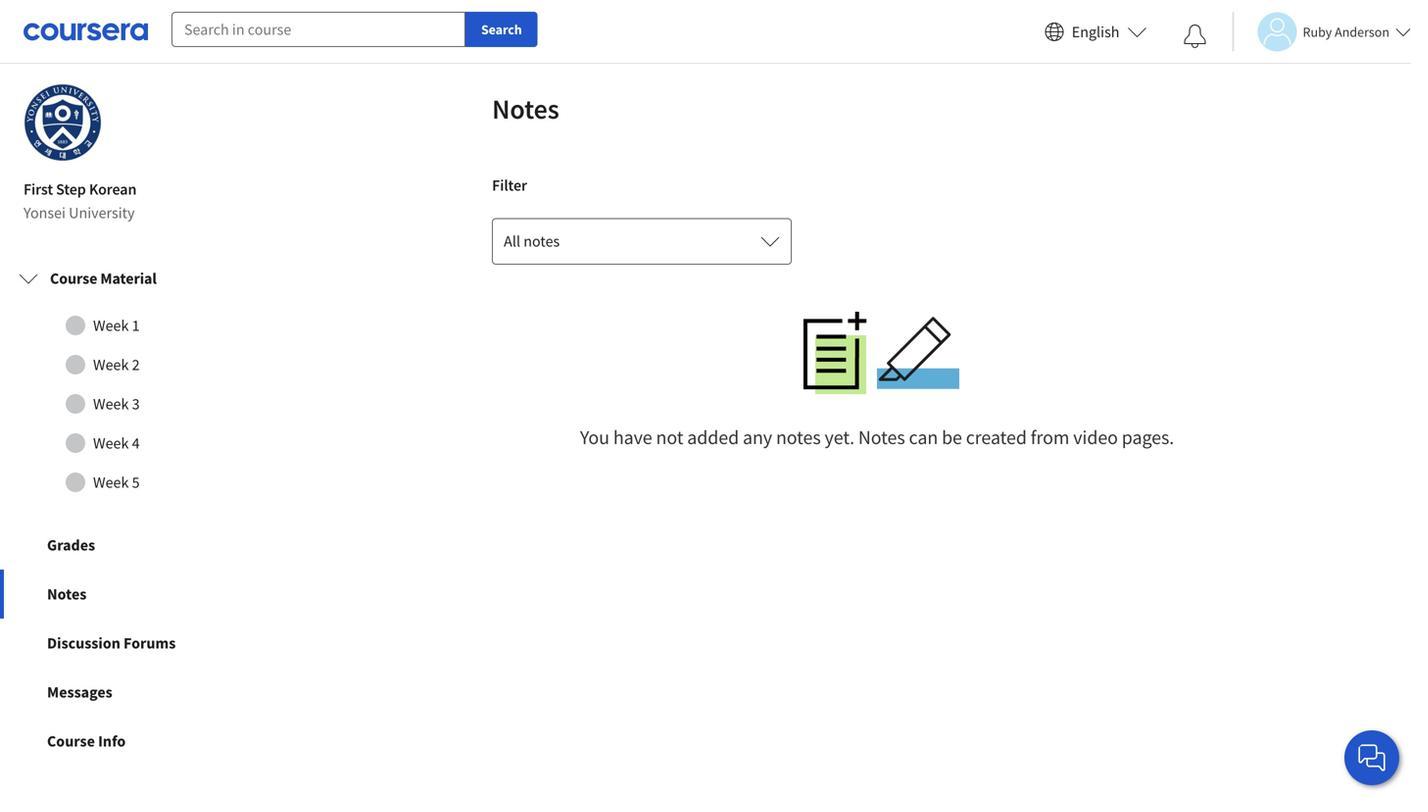 Task type: describe. For each thing, give the bounding box(es) containing it.
week 5
[[93, 473, 140, 492]]

any
[[743, 425, 773, 450]]

course info
[[47, 731, 126, 751]]

search
[[481, 21, 522, 38]]

notes link
[[0, 570, 282, 619]]

course info link
[[0, 717, 282, 766]]

yet.
[[825, 425, 855, 450]]

info
[[98, 731, 126, 751]]

2 vertical spatial notes
[[47, 584, 87, 604]]

notes inside popup button
[[524, 231, 560, 251]]

english button
[[1037, 0, 1155, 64]]

messages
[[47, 682, 112, 702]]

course material button
[[3, 251, 279, 306]]

week for week 2
[[93, 355, 129, 375]]

be
[[942, 425, 963, 450]]

yonsei
[[24, 203, 66, 223]]

1 horizontal spatial notes
[[492, 92, 560, 126]]

chat with us image
[[1357, 742, 1388, 774]]

grades
[[47, 535, 95, 555]]

added
[[688, 425, 739, 450]]

4
[[132, 433, 140, 453]]

filter
[[492, 176, 527, 195]]

you have not added any notes yet. notes can be created from video pages.
[[580, 425, 1175, 450]]

week for week 5
[[93, 473, 129, 492]]

week 4
[[93, 433, 140, 453]]

week for week 4
[[93, 433, 129, 453]]

discussion forums
[[47, 633, 176, 653]]

all notes
[[504, 231, 560, 251]]

step
[[56, 179, 86, 199]]

material
[[100, 269, 157, 288]]

not
[[656, 425, 684, 450]]

1
[[132, 316, 140, 335]]

2 horizontal spatial notes
[[859, 425, 906, 450]]

course for course material
[[50, 269, 97, 288]]

korean
[[89, 179, 137, 199]]

pages.
[[1122, 425, 1175, 450]]

ruby anderson button
[[1233, 12, 1412, 51]]

3
[[132, 394, 140, 414]]

1 vertical spatial notes
[[776, 425, 821, 450]]

discussion
[[47, 633, 120, 653]]

ruby anderson
[[1303, 23, 1390, 41]]

anderson
[[1335, 23, 1390, 41]]

course material
[[50, 269, 157, 288]]

university
[[69, 203, 135, 223]]

have
[[614, 425, 653, 450]]

you
[[580, 425, 610, 450]]

week 5 link
[[19, 463, 264, 502]]

2
[[132, 355, 140, 375]]



Task type: vqa. For each thing, say whether or not it's contained in the screenshot.
"science" to the middle
no



Task type: locate. For each thing, give the bounding box(es) containing it.
notes right any at the right of page
[[776, 425, 821, 450]]

notes
[[492, 92, 560, 126], [859, 425, 906, 450], [47, 584, 87, 604]]

0 vertical spatial notes
[[492, 92, 560, 126]]

created
[[966, 425, 1027, 450]]

week 2
[[93, 355, 140, 375]]

course inside dropdown button
[[50, 269, 97, 288]]

5
[[132, 473, 140, 492]]

week 3
[[93, 394, 140, 414]]

Search in course text field
[[172, 12, 466, 47]]

notes left can
[[859, 425, 906, 450]]

all notes button
[[492, 218, 792, 265]]

notes
[[524, 231, 560, 251], [776, 425, 821, 450]]

1 vertical spatial notes
[[859, 425, 906, 450]]

week left 1
[[93, 316, 129, 335]]

0 horizontal spatial notes
[[524, 231, 560, 251]]

week 1
[[93, 316, 140, 335]]

video
[[1074, 425, 1119, 450]]

5 week from the top
[[93, 473, 129, 492]]

1 week from the top
[[93, 316, 129, 335]]

yonsei university image
[[24, 83, 102, 162]]

help center image
[[1361, 746, 1384, 770]]

week 2 link
[[19, 345, 264, 384]]

messages link
[[0, 668, 282, 717]]

discussion forums link
[[0, 619, 282, 668]]

0 vertical spatial notes
[[524, 231, 560, 251]]

coursera image
[[24, 16, 148, 47]]

first step korean yonsei university
[[24, 179, 137, 223]]

1 horizontal spatial notes
[[776, 425, 821, 450]]

grades link
[[0, 521, 282, 570]]

week left 2
[[93, 355, 129, 375]]

all
[[504, 231, 521, 251]]

notes right the all
[[524, 231, 560, 251]]

notes up filter
[[492, 92, 560, 126]]

0 horizontal spatial notes
[[47, 584, 87, 604]]

3 week from the top
[[93, 394, 129, 414]]

from
[[1031, 425, 1070, 450]]

week inside week 3 link
[[93, 394, 129, 414]]

week 1 link
[[19, 306, 264, 345]]

week 3 link
[[19, 384, 264, 424]]

week for week 1
[[93, 316, 129, 335]]

first
[[24, 179, 53, 199]]

week inside week 1 link
[[93, 316, 129, 335]]

week 4 link
[[19, 424, 264, 463]]

week left 4
[[93, 433, 129, 453]]

search button
[[466, 12, 538, 47]]

week
[[93, 316, 129, 335], [93, 355, 129, 375], [93, 394, 129, 414], [93, 433, 129, 453], [93, 473, 129, 492]]

course left 'info'
[[47, 731, 95, 751]]

course for course info
[[47, 731, 95, 751]]

ruby
[[1303, 23, 1333, 41]]

2 week from the top
[[93, 355, 129, 375]]

forums
[[124, 633, 176, 653]]

highlight image
[[877, 312, 960, 394]]

course left material
[[50, 269, 97, 288]]

can
[[909, 425, 938, 450]]

english
[[1072, 22, 1120, 42]]

take notes image
[[795, 312, 877, 394]]

course
[[50, 269, 97, 288], [47, 731, 95, 751]]

show notifications image
[[1184, 25, 1207, 48]]

week left 3
[[93, 394, 129, 414]]

week inside week 4 link
[[93, 433, 129, 453]]

notes down grades
[[47, 584, 87, 604]]

4 week from the top
[[93, 433, 129, 453]]

0 vertical spatial course
[[50, 269, 97, 288]]

week inside week 5 link
[[93, 473, 129, 492]]

week left 5
[[93, 473, 129, 492]]

week for week 3
[[93, 394, 129, 414]]

1 vertical spatial course
[[47, 731, 95, 751]]



